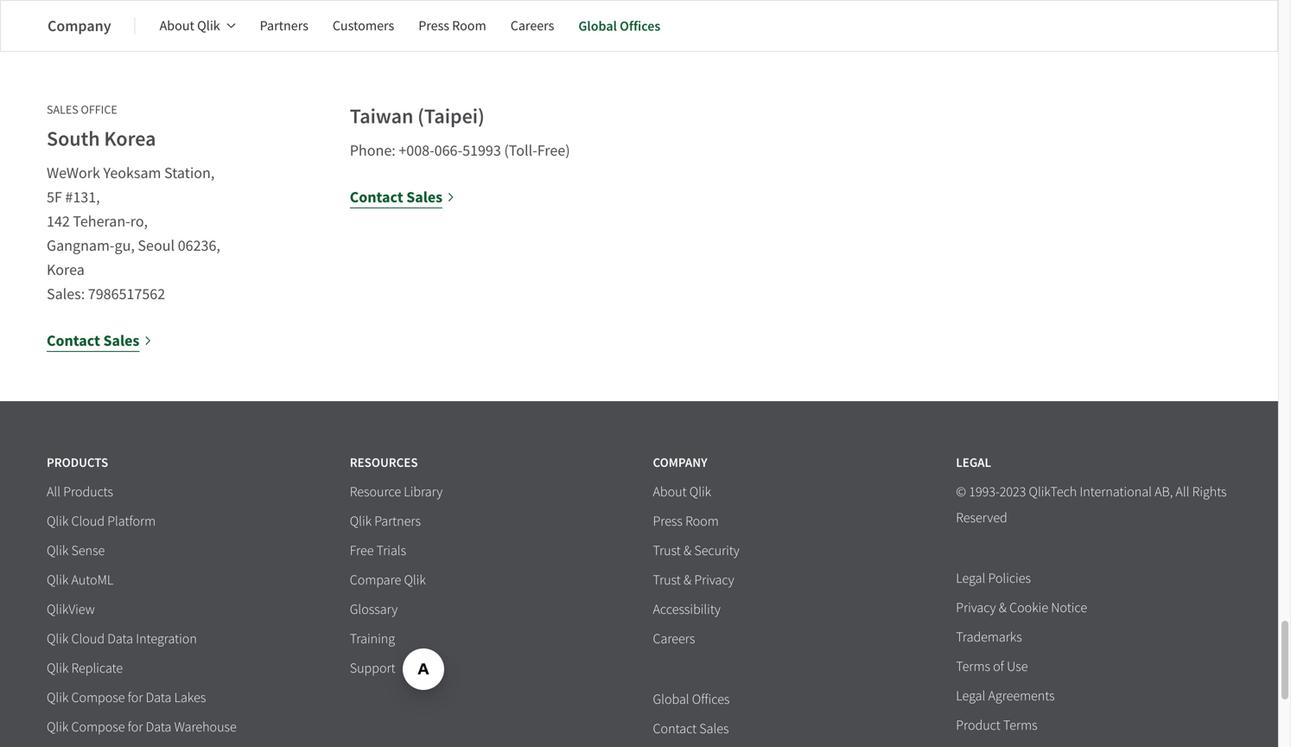 Task type: locate. For each thing, give the bounding box(es) containing it.
3 legal from the top
[[956, 687, 986, 705]]

trust & security
[[653, 542, 740, 559]]

about inside company menu bar
[[160, 17, 194, 35]]

2 horizontal spatial contact sales link
[[653, 720, 729, 738]]

data inside 'link'
[[107, 630, 133, 648]]

global offices
[[579, 17, 661, 35], [653, 691, 730, 708]]

privacy & cookie notice
[[956, 599, 1088, 617]]

1 horizontal spatial contact sales link
[[350, 185, 456, 209]]

contact sales for south korea
[[47, 330, 140, 351]]

2 vertical spatial contact sales link
[[653, 720, 729, 738]]

partners inside company menu bar
[[260, 17, 309, 35]]

legal left policies
[[956, 570, 986, 587]]

careers link
[[511, 5, 555, 47], [653, 630, 695, 648]]

for for lakes
[[128, 689, 143, 706]]

yeoksam
[[103, 163, 161, 183]]

2 vertical spatial &
[[999, 599, 1007, 617]]

0 vertical spatial compose
[[71, 689, 125, 706]]

product terms
[[956, 717, 1038, 734]]

0 horizontal spatial press room
[[419, 17, 487, 35]]

1 vertical spatial careers link
[[653, 630, 695, 648]]

1 vertical spatial company
[[653, 454, 708, 471]]

066-
[[435, 141, 463, 160]]

legal for legal policies
[[956, 570, 986, 587]]

1 vertical spatial contact
[[47, 330, 100, 351]]

agreements
[[989, 687, 1055, 705]]

all products
[[47, 483, 113, 501]]

1 vertical spatial global
[[653, 691, 690, 708]]

0 vertical spatial legal
[[956, 454, 992, 471]]

contact for south korea
[[47, 330, 100, 351]]

data up replicate
[[107, 630, 133, 648]]

qlikview
[[47, 601, 95, 618]]

0 vertical spatial contact sales link
[[350, 185, 456, 209]]

compose down qlik compose for data lakes link
[[71, 719, 125, 736]]

company inside company menu bar
[[48, 16, 111, 36]]

data left lakes
[[146, 689, 172, 706]]

0 vertical spatial products
[[47, 454, 108, 471]]

1 vertical spatial korea
[[47, 260, 85, 280]]

& inside privacy & cookie notice link
[[999, 599, 1007, 617]]

qlik inside qlik cloud platform 'link'
[[47, 513, 69, 530]]

0 vertical spatial partners
[[260, 17, 309, 35]]

partners left customers
[[260, 17, 309, 35]]

& inside trust & security 'link'
[[684, 542, 692, 559]]

1 vertical spatial contact sales
[[47, 330, 140, 351]]

& inside trust & privacy link
[[684, 572, 692, 589]]

1 vertical spatial terms
[[1004, 717, 1038, 734]]

products
[[47, 454, 108, 471], [63, 483, 113, 501]]

product
[[956, 717, 1001, 734]]

1 trust from the top
[[653, 542, 681, 559]]

2 all from the left
[[1176, 483, 1190, 501]]

resource library
[[350, 483, 443, 501]]

terms left of
[[956, 658, 991, 675]]

2 trust from the top
[[653, 572, 681, 589]]

1 horizontal spatial global
[[653, 691, 690, 708]]

1 for from the top
[[128, 689, 143, 706]]

1 all from the left
[[47, 483, 61, 501]]

cloud
[[71, 513, 105, 530], [71, 630, 105, 648]]

privacy down security
[[695, 572, 735, 589]]

for up 'qlik compose for data warehouse'
[[128, 689, 143, 706]]

qlik inside qlik sense link
[[47, 542, 69, 559]]

1 compose from the top
[[71, 689, 125, 706]]

1 vertical spatial about
[[653, 483, 687, 501]]

1 horizontal spatial all
[[1176, 483, 1190, 501]]

reserved
[[956, 509, 1008, 527]]

0 vertical spatial press
[[419, 17, 450, 35]]

privacy
[[695, 572, 735, 589], [956, 599, 996, 617]]

qlik inside 'link'
[[47, 630, 69, 648]]

sales
[[47, 102, 78, 118], [407, 187, 443, 208], [103, 330, 140, 351], [700, 720, 729, 738]]

2 compose from the top
[[71, 719, 125, 736]]

legal up product
[[956, 687, 986, 705]]

2 horizontal spatial contact sales
[[653, 720, 729, 738]]

1 vertical spatial about qlik link
[[653, 483, 712, 502]]

& left security
[[684, 542, 692, 559]]

trust
[[653, 542, 681, 559], [653, 572, 681, 589]]

06236,
[[178, 236, 220, 256]]

0 horizontal spatial global
[[579, 17, 617, 35]]

qlik for qlik automl
[[47, 572, 69, 589]]

0 horizontal spatial all
[[47, 483, 61, 501]]

0 horizontal spatial contact sales link
[[47, 329, 153, 353]]

legal agreements link
[[956, 687, 1055, 706]]

1 cloud from the top
[[71, 513, 105, 530]]

for
[[128, 689, 143, 706], [128, 719, 143, 736]]

qlik compose for data warehouse link
[[47, 719, 237, 737]]

1 vertical spatial for
[[128, 719, 143, 736]]

wework
[[47, 163, 100, 183]]

all
[[47, 483, 61, 501], [1176, 483, 1190, 501]]

press up 'trust & security'
[[653, 513, 683, 530]]

terms down agreements
[[1004, 717, 1038, 734]]

qlik inside qlik compose for data lakes link
[[47, 689, 69, 706]]

contact sales link for phone: +008-066-51993 (toll-free)
[[350, 185, 456, 209]]

142
[[47, 211, 70, 231]]

1 horizontal spatial company
[[653, 454, 708, 471]]

glossary
[[350, 601, 398, 618]]

0 vertical spatial company
[[48, 16, 111, 36]]

1 horizontal spatial contact
[[350, 187, 403, 208]]

1 horizontal spatial about qlik link
[[653, 483, 712, 502]]

1 horizontal spatial press
[[653, 513, 683, 530]]

international
[[1080, 483, 1152, 501]]

0 vertical spatial press room
[[419, 17, 487, 35]]

about qlik link for partners "link"
[[160, 5, 236, 47]]

qlik partners
[[350, 513, 421, 530]]

& left cookie
[[999, 599, 1007, 617]]

0 vertical spatial cloud
[[71, 513, 105, 530]]

0 horizontal spatial contact sales
[[47, 330, 140, 351]]

1 vertical spatial press room link
[[653, 513, 719, 531]]

press
[[419, 17, 450, 35], [653, 513, 683, 530]]

0 vertical spatial trust
[[653, 542, 681, 559]]

platform
[[107, 513, 156, 530]]

1 horizontal spatial careers link
[[653, 630, 695, 648]]

company for trust & security 'link'
[[653, 454, 708, 471]]

of
[[994, 658, 1005, 675]]

1 legal from the top
[[956, 454, 992, 471]]

1 horizontal spatial partners
[[375, 513, 421, 530]]

legal up 1993-
[[956, 454, 992, 471]]

0 vertical spatial &
[[684, 542, 692, 559]]

partners
[[260, 17, 309, 35], [375, 513, 421, 530]]

& up accessibility
[[684, 572, 692, 589]]

legal for legal agreements
[[956, 687, 986, 705]]

korea
[[104, 125, 156, 153], [47, 260, 85, 280]]

korea inside sales office south korea
[[104, 125, 156, 153]]

global
[[579, 17, 617, 35], [653, 691, 690, 708]]

&
[[684, 542, 692, 559], [684, 572, 692, 589], [999, 599, 1007, 617]]

trust inside 'link'
[[653, 542, 681, 559]]

1 horizontal spatial offices
[[692, 691, 730, 708]]

about qlik link
[[160, 5, 236, 47], [653, 483, 712, 502]]

contact sales link
[[350, 185, 456, 209], [47, 329, 153, 353], [653, 720, 729, 738]]

press room inside company menu bar
[[419, 17, 487, 35]]

qlik
[[197, 17, 220, 35], [690, 483, 712, 501], [47, 513, 69, 530], [350, 513, 372, 530], [47, 542, 69, 559], [47, 572, 69, 589], [404, 572, 426, 589], [47, 630, 69, 648], [47, 660, 69, 677], [47, 689, 69, 706], [47, 719, 69, 736]]

0 vertical spatial for
[[128, 689, 143, 706]]

seoul
[[138, 236, 175, 256]]

qlik sense link
[[47, 542, 105, 560]]

qlik for qlik partners
[[350, 513, 372, 530]]

all inside © 1993-2023 qliktech international ab, all rights reserved
[[1176, 483, 1190, 501]]

compose inside qlik compose for data warehouse link
[[71, 719, 125, 736]]

qlik replicate
[[47, 660, 123, 677]]

products up all products
[[47, 454, 108, 471]]

cloud up sense at the left bottom
[[71, 513, 105, 530]]

0 vertical spatial global offices
[[579, 17, 661, 35]]

compose down replicate
[[71, 689, 125, 706]]

2 vertical spatial data
[[146, 719, 172, 736]]

1 vertical spatial cloud
[[71, 630, 105, 648]]

products up qlik cloud platform at bottom left
[[63, 483, 113, 501]]

2 vertical spatial contact sales
[[653, 720, 729, 738]]

2 vertical spatial legal
[[956, 687, 986, 705]]

0 vertical spatial about
[[160, 17, 194, 35]]

cookie
[[1010, 599, 1049, 617]]

7986517562
[[88, 284, 165, 304]]

1 vertical spatial data
[[146, 689, 172, 706]]

press room link
[[419, 5, 487, 47], [653, 513, 719, 531]]

0 horizontal spatial about
[[160, 17, 194, 35]]

0 vertical spatial global
[[579, 17, 617, 35]]

0 horizontal spatial press
[[419, 17, 450, 35]]

0 horizontal spatial about qlik
[[160, 17, 220, 35]]

trademarks link
[[956, 629, 1023, 647]]

data down qlik compose for data lakes link
[[146, 719, 172, 736]]

qlik replicate link
[[47, 660, 123, 678]]

korea up sales:
[[47, 260, 85, 280]]

press right customers
[[419, 17, 450, 35]]

0 vertical spatial press room link
[[419, 5, 487, 47]]

room
[[452, 17, 487, 35], [686, 513, 719, 530]]

qlik inside qlik compose for data warehouse link
[[47, 719, 69, 736]]

1 vertical spatial careers
[[653, 630, 695, 648]]

all up qlik cloud platform at bottom left
[[47, 483, 61, 501]]

trademarks
[[956, 629, 1023, 646]]

support
[[350, 660, 396, 677]]

0 horizontal spatial company
[[48, 16, 111, 36]]

offices
[[620, 17, 661, 35], [692, 691, 730, 708]]

1 vertical spatial privacy
[[956, 599, 996, 617]]

1 vertical spatial press room
[[653, 513, 719, 530]]

free
[[350, 542, 374, 559]]

press inside company menu bar
[[419, 17, 450, 35]]

compose inside qlik compose for data lakes link
[[71, 689, 125, 706]]

0 vertical spatial data
[[107, 630, 133, 648]]

qlik compose for data warehouse
[[47, 719, 237, 736]]

1 horizontal spatial about
[[653, 483, 687, 501]]

0 vertical spatial contact
[[350, 187, 403, 208]]

1 vertical spatial press
[[653, 513, 683, 530]]

0 vertical spatial careers
[[511, 17, 555, 35]]

1 vertical spatial room
[[686, 513, 719, 530]]

careers
[[511, 17, 555, 35], [653, 630, 695, 648]]

0 vertical spatial global offices link
[[579, 5, 661, 47]]

qlik inside "qlik partners" link
[[350, 513, 372, 530]]

legal
[[956, 454, 992, 471], [956, 570, 986, 587], [956, 687, 986, 705]]

0 vertical spatial about qlik
[[160, 17, 220, 35]]

cloud up qlik replicate in the left of the page
[[71, 630, 105, 648]]

0 horizontal spatial careers link
[[511, 5, 555, 47]]

0 vertical spatial careers link
[[511, 5, 555, 47]]

taiwan (taipei)
[[350, 103, 485, 130]]

0 horizontal spatial offices
[[620, 17, 661, 35]]

accessibility link
[[653, 601, 721, 619]]

0 horizontal spatial about qlik link
[[160, 5, 236, 47]]

global inside company menu bar
[[579, 17, 617, 35]]

0 horizontal spatial terms
[[956, 658, 991, 675]]

korea up yeoksam
[[104, 125, 156, 153]]

0 vertical spatial korea
[[104, 125, 156, 153]]

0 vertical spatial room
[[452, 17, 487, 35]]

1 vertical spatial compose
[[71, 719, 125, 736]]

2 legal from the top
[[956, 570, 986, 587]]

qlik inside qlik replicate link
[[47, 660, 69, 677]]

0 horizontal spatial room
[[452, 17, 487, 35]]

2 for from the top
[[128, 719, 143, 736]]

0 vertical spatial offices
[[620, 17, 661, 35]]

2 vertical spatial contact
[[653, 720, 697, 738]]

training link
[[350, 630, 395, 648]]

0 vertical spatial contact sales
[[350, 187, 443, 208]]

legal for legal
[[956, 454, 992, 471]]

contact sales link for south korea
[[47, 329, 153, 353]]

replicate
[[71, 660, 123, 677]]

0 horizontal spatial careers
[[511, 17, 555, 35]]

+008-
[[399, 141, 435, 160]]

all right the ab,
[[1176, 483, 1190, 501]]

privacy up trademarks
[[956, 599, 996, 617]]

0 horizontal spatial privacy
[[695, 572, 735, 589]]

0 horizontal spatial contact
[[47, 330, 100, 351]]

partners down resource library link
[[375, 513, 421, 530]]

1 vertical spatial &
[[684, 572, 692, 589]]

1 vertical spatial about qlik
[[653, 483, 712, 501]]

legal agreements
[[956, 687, 1055, 705]]

5f
[[47, 187, 62, 207]]

0 horizontal spatial press room link
[[419, 5, 487, 47]]

company for customers link
[[48, 16, 111, 36]]

2 cloud from the top
[[71, 630, 105, 648]]

1993-
[[969, 483, 1000, 501]]

1 horizontal spatial terms
[[1004, 717, 1038, 734]]

for down qlik compose for data lakes link
[[128, 719, 143, 736]]

company menu bar
[[48, 5, 685, 47]]

room inside company menu bar
[[452, 17, 487, 35]]

0 horizontal spatial partners
[[260, 17, 309, 35]]

1 horizontal spatial contact sales
[[350, 187, 443, 208]]

trust up accessibility
[[653, 572, 681, 589]]

qlik inside qlik automl link
[[47, 572, 69, 589]]

1 vertical spatial offices
[[692, 691, 730, 708]]

1 vertical spatial products
[[63, 483, 113, 501]]

(toll-
[[504, 141, 538, 160]]

trust up the trust & privacy
[[653, 542, 681, 559]]

offices inside company menu bar
[[620, 17, 661, 35]]



Task type: vqa. For each thing, say whether or not it's contained in the screenshot.
the Company to the left
yes



Task type: describe. For each thing, give the bounding box(es) containing it.
qlik inside company menu bar
[[197, 17, 220, 35]]

2 horizontal spatial contact
[[653, 720, 697, 738]]

qlik for qlik cloud platform
[[47, 513, 69, 530]]

© 1993-2023 qliktech international ab, all rights reserved
[[956, 483, 1227, 527]]

compose for qlik compose for data warehouse
[[71, 719, 125, 736]]

data for warehouse
[[146, 719, 172, 736]]

resource library link
[[350, 483, 443, 502]]

teheran-
[[73, 211, 130, 231]]

qlik partners link
[[350, 513, 421, 531]]

qlik inside compare qlik link
[[404, 572, 426, 589]]

0 vertical spatial terms
[[956, 658, 991, 675]]

cloud for platform
[[71, 513, 105, 530]]

phone: +008-066-51993 (toll-free)
[[350, 141, 570, 160]]

about qlik link for the right press room link
[[653, 483, 712, 502]]

data for lakes
[[146, 689, 172, 706]]

korea inside wework yeoksam station, 5f #131, 142 teheran-ro, gangnam-gu, seoul 06236, korea sales: 7986517562
[[47, 260, 85, 280]]

terms of use
[[956, 658, 1028, 675]]

support link
[[350, 660, 396, 678]]

1 horizontal spatial about qlik
[[653, 483, 712, 501]]

qlik compose for data lakes
[[47, 689, 206, 706]]

sales inside sales office south korea
[[47, 102, 78, 118]]

warehouse
[[174, 719, 237, 736]]

qlik for qlik replicate
[[47, 660, 69, 677]]

for for warehouse
[[128, 719, 143, 736]]

phone:
[[350, 141, 396, 160]]

qlik cloud data integration
[[47, 630, 197, 648]]

trust & privacy link
[[653, 572, 735, 590]]

qliktech
[[1029, 483, 1077, 501]]

about qlik inside company menu bar
[[160, 17, 220, 35]]

qlik automl
[[47, 572, 114, 589]]

trust for trust & privacy
[[653, 572, 681, 589]]

trust & privacy
[[653, 572, 735, 589]]

product terms link
[[956, 717, 1038, 735]]

automl
[[71, 572, 114, 589]]

customers
[[333, 17, 394, 35]]

compose for qlik compose for data lakes
[[71, 689, 125, 706]]

office
[[81, 102, 117, 118]]

1 vertical spatial global offices
[[653, 691, 730, 708]]

security
[[695, 542, 740, 559]]

use
[[1007, 658, 1028, 675]]

careers inside company menu bar
[[511, 17, 555, 35]]

taiwan
[[350, 103, 414, 130]]

qlik for qlik compose for data lakes
[[47, 689, 69, 706]]

qlik sense
[[47, 542, 105, 559]]

ab,
[[1155, 483, 1173, 501]]

legal policies link
[[956, 570, 1031, 588]]

contact for phone: +008-066-51993 (toll-free)
[[350, 187, 403, 208]]

compare
[[350, 572, 401, 589]]

(taipei)
[[418, 103, 485, 130]]

& for privacy
[[684, 572, 692, 589]]

trials
[[377, 542, 406, 559]]

accessibility
[[653, 601, 721, 618]]

trust for trust & security
[[653, 542, 681, 559]]

& for cookie
[[999, 599, 1007, 617]]

privacy & cookie notice link
[[956, 599, 1088, 617]]

51993
[[463, 141, 501, 160]]

qlik automl link
[[47, 572, 114, 590]]

wework yeoksam station, 5f #131, 142 teheran-ro, gangnam-gu, seoul 06236, korea sales: 7986517562
[[47, 163, 220, 304]]

gangnam-
[[47, 236, 115, 256]]

qlik for qlik cloud data integration
[[47, 630, 69, 648]]

rights
[[1193, 483, 1227, 501]]

sales:
[[47, 284, 85, 304]]

2023
[[1000, 483, 1027, 501]]

1 horizontal spatial press room link
[[653, 513, 719, 531]]

library
[[404, 483, 443, 501]]

compare qlik
[[350, 572, 426, 589]]

qlikview link
[[47, 601, 95, 619]]

glossary link
[[350, 601, 398, 619]]

gu,
[[115, 236, 135, 256]]

#131,
[[65, 187, 100, 207]]

qlik cloud platform
[[47, 513, 156, 530]]

contact sales for phone: +008-066-51993 (toll-free)
[[350, 187, 443, 208]]

1 horizontal spatial careers
[[653, 630, 695, 648]]

all products link
[[47, 483, 113, 502]]

legal policies
[[956, 570, 1031, 587]]

qlik cloud platform link
[[47, 513, 156, 531]]

1 vertical spatial global offices link
[[653, 691, 730, 709]]

qlik for qlik compose for data warehouse
[[47, 719, 69, 736]]

trust & security link
[[653, 542, 740, 560]]

notice
[[1052, 599, 1088, 617]]

free trials
[[350, 542, 406, 559]]

1 horizontal spatial room
[[686, 513, 719, 530]]

qlik cloud data integration link
[[47, 630, 197, 648]]

©
[[956, 483, 967, 501]]

terms of use link
[[956, 658, 1028, 676]]

1 horizontal spatial privacy
[[956, 599, 996, 617]]

partners link
[[260, 5, 309, 47]]

free trials link
[[350, 542, 406, 560]]

customers link
[[333, 5, 394, 47]]

ro,
[[130, 211, 148, 231]]

lakes
[[174, 689, 206, 706]]

& for security
[[684, 542, 692, 559]]

1 horizontal spatial press room
[[653, 513, 719, 530]]

sales office south korea
[[47, 102, 156, 153]]

sense
[[71, 542, 105, 559]]

global offices inside company menu bar
[[579, 17, 661, 35]]

training
[[350, 630, 395, 648]]

resource
[[350, 483, 401, 501]]

1 vertical spatial partners
[[375, 513, 421, 530]]

station,
[[164, 163, 215, 183]]

integration
[[136, 630, 197, 648]]

cloud for data
[[71, 630, 105, 648]]

policies
[[989, 570, 1031, 587]]

compare qlik link
[[350, 572, 426, 590]]

qlik for qlik sense
[[47, 542, 69, 559]]

resources
[[350, 454, 418, 471]]



